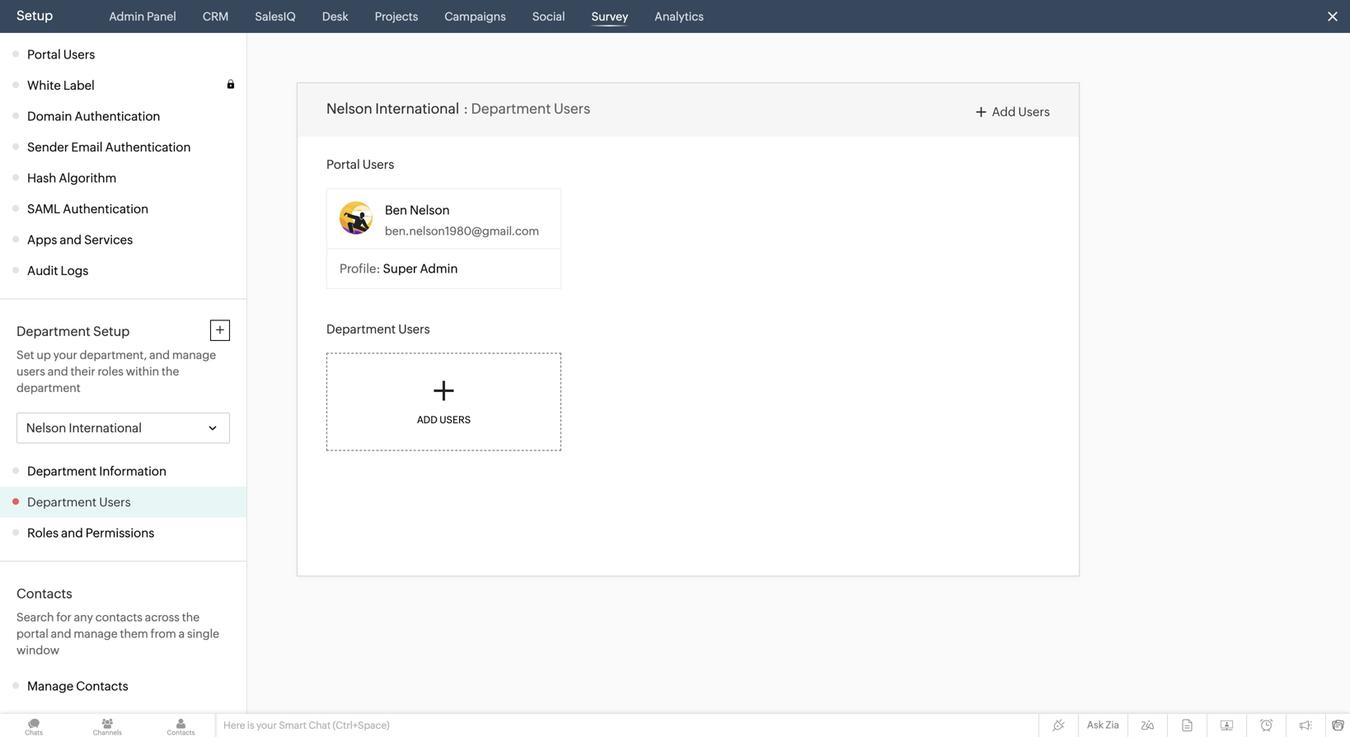 Task type: locate. For each thing, give the bounding box(es) containing it.
survey link
[[585, 0, 635, 33]]

crm link
[[196, 0, 235, 33]]

salesiq link
[[248, 0, 302, 33]]

panel
[[147, 10, 176, 23]]

campaigns link
[[438, 0, 513, 33]]

desk link
[[316, 0, 355, 33]]

smart
[[279, 720, 307, 732]]

ask
[[1087, 720, 1104, 731]]

channels image
[[74, 715, 141, 738]]

is
[[247, 720, 254, 732]]

zia
[[1106, 720, 1119, 731]]

here is your smart chat (ctrl+space)
[[223, 720, 390, 732]]

campaigns
[[445, 10, 506, 23]]

here
[[223, 720, 245, 732]]

salesiq
[[255, 10, 296, 23]]



Task type: describe. For each thing, give the bounding box(es) containing it.
admin panel link
[[102, 0, 183, 33]]

social
[[532, 10, 565, 23]]

chats image
[[0, 715, 68, 738]]

social link
[[526, 0, 572, 33]]

admin
[[109, 10, 144, 23]]

(ctrl+space)
[[333, 720, 390, 732]]

admin panel
[[109, 10, 176, 23]]

ask zia
[[1087, 720, 1119, 731]]

chat
[[309, 720, 331, 732]]

analytics
[[655, 10, 704, 23]]

contacts image
[[147, 715, 215, 738]]

crm
[[203, 10, 229, 23]]

setup
[[16, 8, 53, 23]]

desk
[[322, 10, 348, 23]]

analytics link
[[648, 0, 710, 33]]

projects link
[[368, 0, 425, 33]]

your
[[256, 720, 277, 732]]

projects
[[375, 10, 418, 23]]

survey
[[592, 10, 628, 23]]



